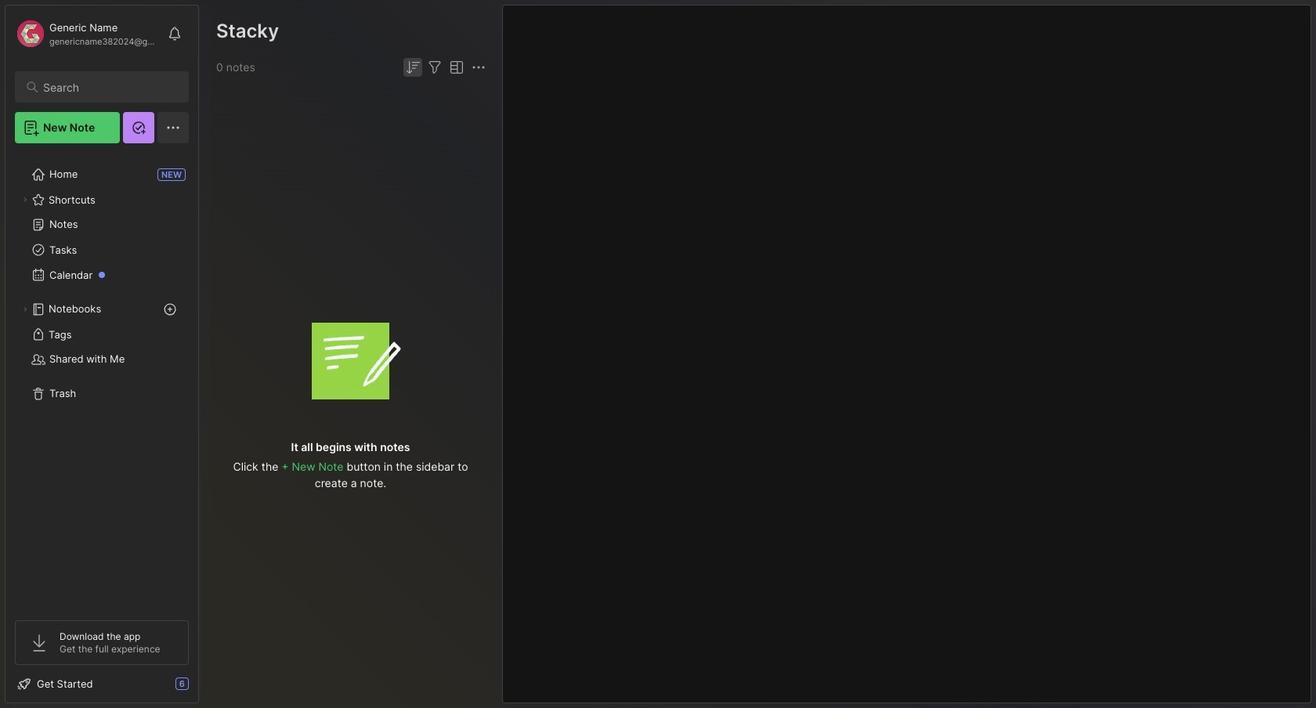 Task type: locate. For each thing, give the bounding box(es) containing it.
tree
[[5, 153, 198, 606]]

note window - loading element
[[502, 5, 1312, 704]]

Account field
[[15, 18, 160, 49]]

View options field
[[444, 58, 466, 77]]

None search field
[[43, 78, 175, 96]]

tree inside the main element
[[5, 153, 198, 606]]

none search field inside the main element
[[43, 78, 175, 96]]

More actions field
[[469, 58, 488, 77]]

Sort options field
[[404, 58, 422, 77]]

click to collapse image
[[198, 679, 210, 698]]



Task type: describe. For each thing, give the bounding box(es) containing it.
main element
[[0, 0, 204, 708]]

more actions image
[[469, 58, 488, 77]]

Add filters field
[[425, 58, 444, 77]]

Help and Learning task checklist field
[[5, 672, 198, 697]]

add filters image
[[425, 58, 444, 77]]

expand notebooks image
[[20, 305, 30, 314]]

Search text field
[[43, 80, 175, 95]]



Task type: vqa. For each thing, say whether or not it's contained in the screenshot.
the Add filters field
yes



